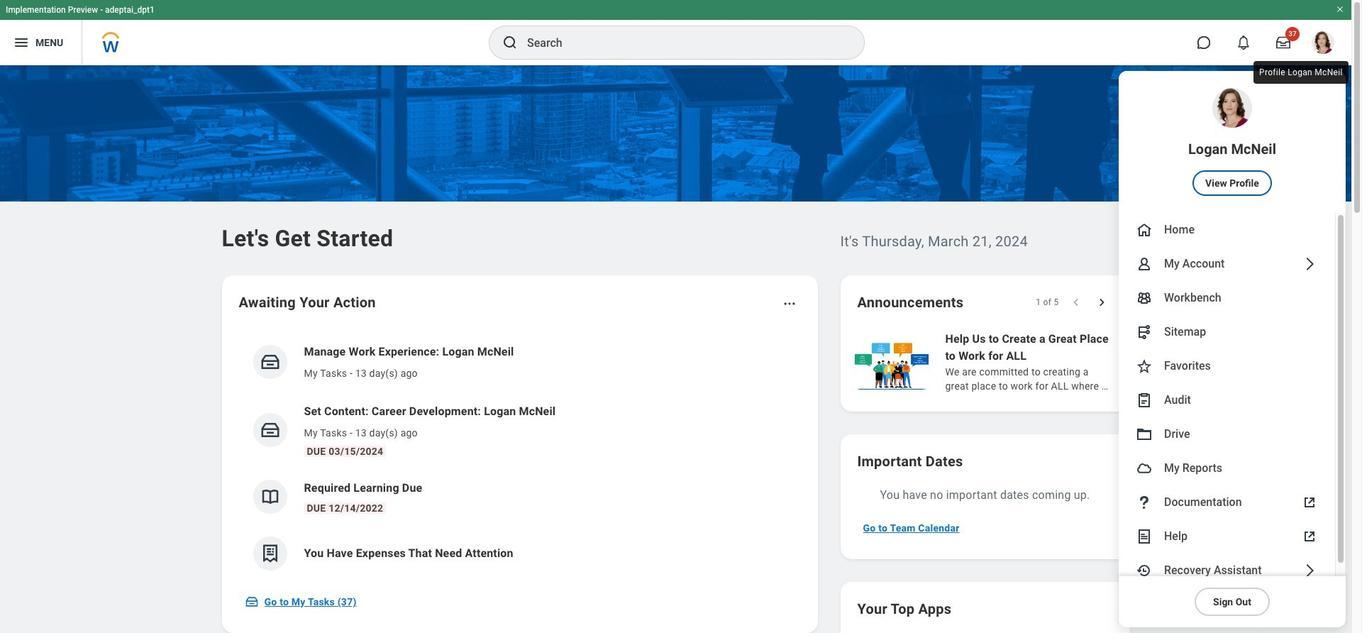 Task type: describe. For each thing, give the bounding box(es) containing it.
notifications large image
[[1237, 35, 1251, 50]]

star image
[[1136, 358, 1153, 375]]

home image
[[1136, 221, 1153, 238]]

1 menu item from the top
[[1119, 71, 1346, 213]]

5 menu item from the top
[[1119, 315, 1336, 349]]

10 menu item from the top
[[1119, 485, 1336, 520]]

8 menu item from the top
[[1119, 417, 1336, 451]]

12 menu item from the top
[[1119, 554, 1336, 588]]

ext link image for question icon
[[1302, 494, 1319, 511]]

question image
[[1136, 494, 1153, 511]]

inbox large image
[[1277, 35, 1291, 50]]

9 menu item from the top
[[1119, 451, 1336, 485]]

1 horizontal spatial list
[[852, 329, 1363, 395]]

logan mcneil image
[[1312, 31, 1335, 54]]

chevron right image
[[1302, 562, 1319, 579]]

Search Workday  search field
[[527, 27, 835, 58]]

search image
[[502, 34, 519, 51]]

user image
[[1136, 256, 1153, 273]]

contact card matrix manager image
[[1136, 290, 1153, 307]]

paste image
[[1136, 392, 1153, 409]]



Task type: vqa. For each thing, say whether or not it's contained in the screenshot.
paste 'image'
yes



Task type: locate. For each thing, give the bounding box(es) containing it.
close environment banner image
[[1336, 5, 1345, 13]]

0 vertical spatial ext link image
[[1302, 494, 1319, 511]]

status
[[1036, 297, 1059, 308]]

2 menu item from the top
[[1119, 213, 1336, 247]]

menu
[[1119, 71, 1346, 627]]

chevron right image
[[1302, 256, 1319, 273]]

time image
[[1136, 562, 1153, 579]]

2 vertical spatial inbox image
[[245, 595, 259, 609]]

justify image
[[13, 34, 30, 51]]

0 horizontal spatial list
[[239, 332, 801, 582]]

11 menu item from the top
[[1119, 520, 1336, 554]]

4 menu item from the top
[[1119, 281, 1336, 315]]

2 ext link image from the top
[[1302, 528, 1319, 545]]

document image
[[1136, 528, 1153, 545]]

1 ext link image from the top
[[1302, 494, 1319, 511]]

book open image
[[259, 486, 281, 507]]

chevron left small image
[[1069, 295, 1083, 309]]

3 menu item from the top
[[1119, 247, 1336, 281]]

folder open image
[[1136, 426, 1153, 443]]

1 vertical spatial inbox image
[[259, 419, 281, 441]]

endpoints image
[[1136, 324, 1153, 341]]

main content
[[0, 65, 1363, 633]]

list
[[852, 329, 1363, 395], [239, 332, 801, 582]]

7 menu item from the top
[[1119, 383, 1336, 417]]

menu item
[[1119, 71, 1346, 213], [1119, 213, 1336, 247], [1119, 247, 1336, 281], [1119, 281, 1336, 315], [1119, 315, 1336, 349], [1119, 349, 1336, 383], [1119, 383, 1336, 417], [1119, 417, 1336, 451], [1119, 451, 1336, 485], [1119, 485, 1336, 520], [1119, 520, 1336, 554], [1119, 554, 1336, 588]]

0 vertical spatial inbox image
[[259, 351, 281, 373]]

inbox image
[[259, 351, 281, 373], [259, 419, 281, 441], [245, 595, 259, 609]]

6 menu item from the top
[[1119, 349, 1336, 383]]

chevron right small image
[[1095, 295, 1109, 309]]

ext link image for document image
[[1302, 528, 1319, 545]]

ext link image
[[1302, 494, 1319, 511], [1302, 528, 1319, 545]]

banner
[[0, 0, 1352, 627]]

tooltip
[[1251, 58, 1352, 87]]

dashboard expenses image
[[259, 543, 281, 564]]

1 vertical spatial ext link image
[[1302, 528, 1319, 545]]

avatar image
[[1136, 460, 1153, 477]]



